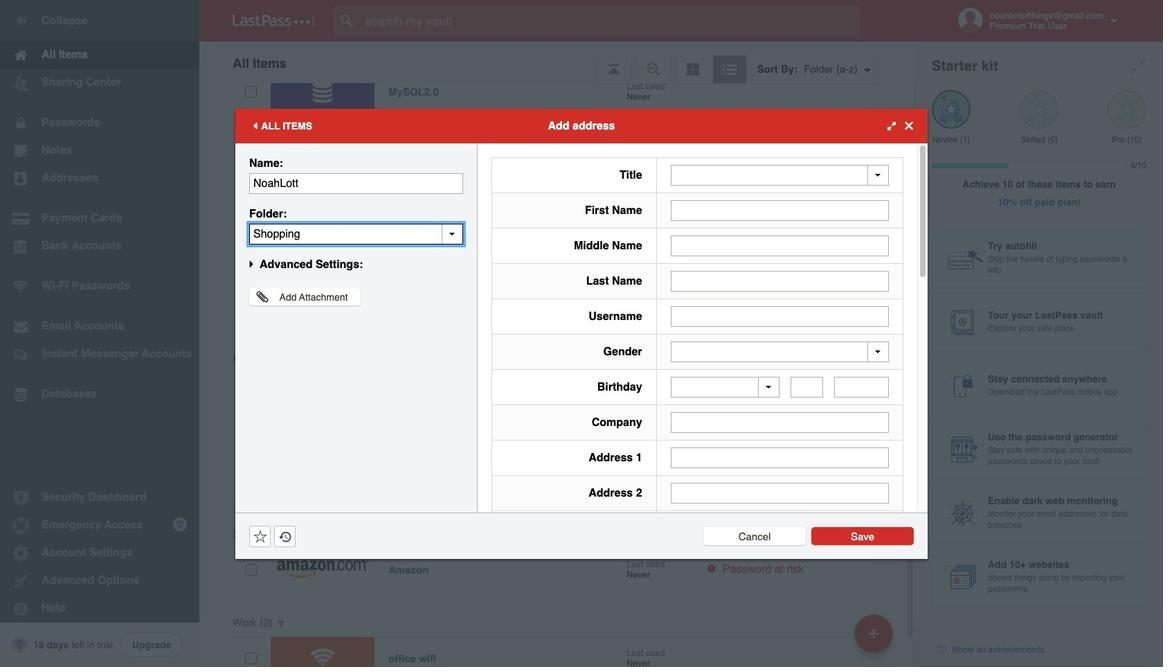 Task type: describe. For each thing, give the bounding box(es) containing it.
search my vault text field
[[334, 6, 887, 36]]

new item navigation
[[850, 610, 902, 667]]

Search search field
[[334, 6, 887, 36]]

lastpass image
[[233, 15, 314, 27]]



Task type: locate. For each thing, give the bounding box(es) containing it.
None text field
[[671, 200, 889, 221], [671, 235, 889, 256], [835, 377, 889, 398], [671, 412, 889, 433], [671, 447, 889, 468], [671, 483, 889, 504], [671, 200, 889, 221], [671, 235, 889, 256], [835, 377, 889, 398], [671, 412, 889, 433], [671, 447, 889, 468], [671, 483, 889, 504]]

main navigation navigation
[[0, 0, 199, 667]]

dialog
[[236, 108, 928, 667]]

new item image
[[869, 629, 879, 638]]

vault options navigation
[[199, 42, 916, 83]]

None text field
[[249, 173, 463, 194], [249, 223, 463, 244], [671, 270, 889, 291], [671, 306, 889, 327], [791, 377, 824, 398], [249, 173, 463, 194], [249, 223, 463, 244], [671, 270, 889, 291], [671, 306, 889, 327], [791, 377, 824, 398]]



